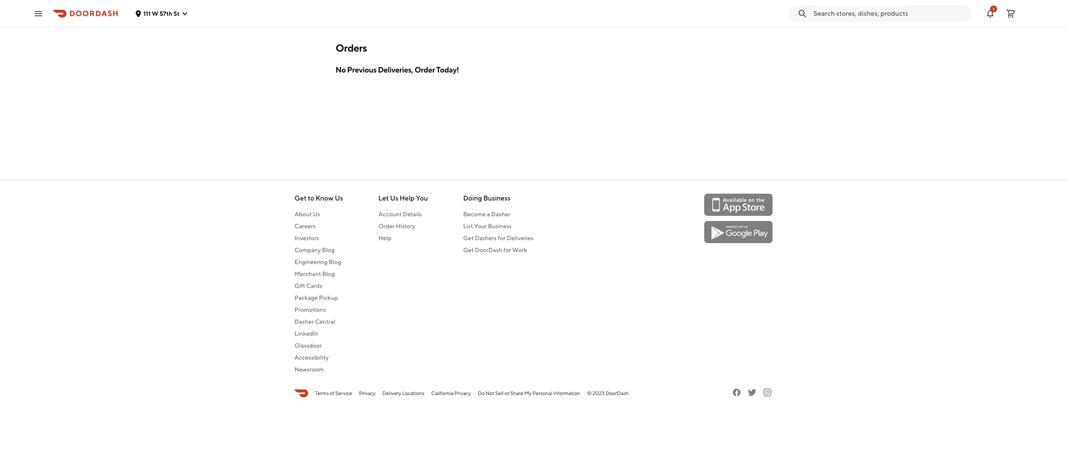 Task type: vqa. For each thing, say whether or not it's contained in the screenshot.
"DoorDash" to the bottom
yes



Task type: locate. For each thing, give the bounding box(es) containing it.
1 horizontal spatial dasher
[[491, 211, 511, 218]]

1 vertical spatial business
[[488, 223, 512, 230]]

1 horizontal spatial help
[[400, 194, 415, 203]]

open menu image
[[33, 8, 44, 19]]

0 vertical spatial for
[[498, 235, 506, 242]]

1 horizontal spatial doordash
[[606, 390, 629, 397]]

business
[[483, 194, 510, 203], [488, 223, 512, 230]]

0 horizontal spatial us
[[313, 211, 320, 218]]

1 vertical spatial help
[[378, 235, 391, 242]]

2 vertical spatial get
[[463, 247, 474, 254]]

terms of service
[[315, 390, 352, 397]]

1 vertical spatial doordash
[[606, 390, 629, 397]]

a
[[487, 211, 490, 218]]

2 vertical spatial blog
[[322, 271, 335, 278]]

pickup
[[319, 295, 338, 302]]

57th
[[160, 10, 172, 17]]

111
[[143, 10, 151, 17]]

glassdoor
[[295, 343, 322, 349]]

california
[[431, 390, 453, 397]]

doordash
[[475, 247, 502, 254], [606, 390, 629, 397]]

for left work
[[503, 247, 511, 254]]

us for about us
[[313, 211, 320, 218]]

1 vertical spatial order
[[378, 223, 395, 230]]

blog down company blog link
[[329, 259, 341, 266]]

doordash down dashers
[[475, 247, 502, 254]]

list your business link
[[463, 222, 534, 231]]

get
[[295, 194, 307, 203], [463, 235, 474, 242], [463, 247, 474, 254]]

do not sell or share my personal information
[[478, 390, 580, 397]]

package pickup
[[295, 295, 338, 302]]

us up careers link
[[313, 211, 320, 218]]

1
[[993, 6, 995, 11]]

details
[[403, 211, 422, 218]]

history
[[396, 223, 415, 230]]

let
[[378, 194, 389, 203]]

business down become a dasher link
[[488, 223, 512, 230]]

about
[[295, 211, 312, 218]]

1 vertical spatial blog
[[329, 259, 341, 266]]

1 vertical spatial dasher
[[295, 319, 314, 325]]

delivery locations link
[[383, 390, 425, 398]]

blog for company blog
[[322, 247, 335, 254]]

let us help you
[[378, 194, 428, 203]]

doordash right 2023
[[606, 390, 629, 397]]

list your business
[[463, 223, 512, 230]]

list
[[463, 223, 473, 230]]

promotions link
[[295, 306, 343, 314]]

0 horizontal spatial order
[[378, 223, 395, 230]]

merchant blog
[[295, 271, 335, 278]]

us
[[335, 194, 343, 203], [390, 194, 398, 203], [313, 211, 320, 218]]

blog inside engineering blog 'link'
[[329, 259, 341, 266]]

accessibility
[[295, 354, 329, 361]]

blog
[[322, 247, 335, 254], [329, 259, 341, 266], [322, 271, 335, 278]]

company
[[295, 247, 321, 254]]

dashers
[[475, 235, 497, 242]]

or
[[505, 390, 509, 397]]

blog down engineering blog 'link'
[[322, 271, 335, 278]]

1 horizontal spatial privacy
[[454, 390, 471, 397]]

get inside get dashers for deliveries 'link'
[[463, 235, 474, 242]]

us inside about us link
[[313, 211, 320, 218]]

gift cards
[[295, 283, 322, 290]]

orders
[[336, 42, 367, 54]]

order history link
[[378, 222, 428, 231]]

0 horizontal spatial dasher
[[295, 319, 314, 325]]

dasher inside dasher central link
[[295, 319, 314, 325]]

blog inside company blog link
[[322, 247, 335, 254]]

1 vertical spatial for
[[503, 247, 511, 254]]

us right let
[[390, 194, 398, 203]]

dasher up list your business link
[[491, 211, 511, 218]]

package pickup link
[[295, 294, 343, 302]]

terms of service link
[[315, 390, 352, 398]]

2 horizontal spatial us
[[390, 194, 398, 203]]

order history
[[378, 223, 415, 230]]

sell
[[495, 390, 504, 397]]

0 vertical spatial dasher
[[491, 211, 511, 218]]

us right know at top
[[335, 194, 343, 203]]

privacy right service
[[359, 390, 376, 397]]

linkedin link
[[295, 330, 343, 338]]

do
[[478, 390, 485, 397]]

previous
[[347, 65, 377, 74]]

1 horizontal spatial us
[[335, 194, 343, 203]]

help
[[400, 194, 415, 203], [378, 235, 391, 242]]

1 privacy from the left
[[359, 390, 376, 397]]

help left you
[[400, 194, 415, 203]]

glassdoor link
[[295, 342, 343, 350]]

careers
[[295, 223, 316, 230]]

get doordash for work
[[463, 247, 527, 254]]

0 vertical spatial blog
[[322, 247, 335, 254]]

111 w 57th st button
[[135, 10, 188, 17]]

order left today!
[[415, 65, 435, 74]]

w
[[152, 10, 158, 17]]

order down account
[[378, 223, 395, 230]]

help down order history
[[378, 235, 391, 242]]

blog inside merchant blog "link"
[[322, 271, 335, 278]]

business up become a dasher link
[[483, 194, 510, 203]]

© 2023 doordash
[[587, 390, 629, 397]]

2 privacy from the left
[[454, 390, 471, 397]]

privacy left do at the left
[[454, 390, 471, 397]]

for inside 'link'
[[498, 235, 506, 242]]

dasher up linkedin
[[295, 319, 314, 325]]

become a dasher link
[[463, 210, 534, 219]]

get inside get doordash for work link
[[463, 247, 474, 254]]

gift
[[295, 283, 305, 290]]

0 vertical spatial get
[[295, 194, 307, 203]]

information
[[553, 390, 580, 397]]

0 vertical spatial business
[[483, 194, 510, 203]]

for up get doordash for work link
[[498, 235, 506, 242]]

terms
[[315, 390, 329, 397]]

0 horizontal spatial privacy
[[359, 390, 376, 397]]

merchant blog link
[[295, 270, 343, 278]]

blog up engineering blog 'link'
[[322, 247, 335, 254]]

get dashers for deliveries
[[463, 235, 534, 242]]

us for let us help you
[[390, 194, 398, 203]]

for
[[498, 235, 506, 242], [503, 247, 511, 254]]

1 horizontal spatial order
[[415, 65, 435, 74]]

0 horizontal spatial doordash
[[475, 247, 502, 254]]

1 vertical spatial get
[[463, 235, 474, 242]]

of
[[330, 390, 334, 397]]

no
[[336, 65, 346, 74]]

dasher
[[491, 211, 511, 218], [295, 319, 314, 325]]

company blog
[[295, 247, 335, 254]]



Task type: describe. For each thing, give the bounding box(es) containing it.
Store search: begin typing to search for stores available on DoorDash text field
[[814, 9, 966, 18]]

share
[[510, 390, 523, 397]]

about us
[[295, 211, 320, 218]]

engineering blog
[[295, 259, 341, 266]]

dasher central
[[295, 319, 335, 325]]

privacy link
[[359, 390, 376, 398]]

work
[[512, 247, 527, 254]]

cards
[[306, 283, 322, 290]]

dasher inside become a dasher link
[[491, 211, 511, 218]]

blog for engineering blog
[[329, 259, 341, 266]]

no previous deliveries, order today!
[[336, 65, 459, 74]]

newsroom
[[295, 366, 324, 373]]

dasher central link
[[295, 318, 343, 326]]

california privacy
[[431, 390, 471, 397]]

investors link
[[295, 234, 343, 243]]

deliveries,
[[378, 65, 413, 74]]

get dashers for deliveries link
[[463, 234, 534, 243]]

to
[[308, 194, 314, 203]]

merchant
[[295, 271, 321, 278]]

0 vertical spatial help
[[400, 194, 415, 203]]

doordash on twitter image
[[747, 388, 757, 398]]

doordash on facebook image
[[732, 388, 742, 398]]

newsroom link
[[295, 366, 343, 374]]

doordash on instagram image
[[762, 388, 773, 398]]

st
[[174, 10, 180, 17]]

california privacy link
[[431, 390, 471, 398]]

do not sell or share my personal information link
[[478, 390, 580, 398]]

central
[[315, 319, 335, 325]]

get for get to know us
[[295, 194, 307, 203]]

get doordash for work link
[[463, 246, 534, 255]]

0 vertical spatial doordash
[[475, 247, 502, 254]]

service
[[335, 390, 352, 397]]

know
[[316, 194, 334, 203]]

not
[[486, 390, 494, 397]]

111 w 57th st
[[143, 10, 180, 17]]

for for dashers
[[498, 235, 506, 242]]

©
[[587, 390, 592, 397]]

doing business
[[463, 194, 510, 203]]

help link
[[378, 234, 428, 243]]

accessibility link
[[295, 354, 343, 362]]

for for doordash
[[503, 247, 511, 254]]

get for get doordash for work
[[463, 247, 474, 254]]

linkedin
[[295, 331, 318, 337]]

you
[[416, 194, 428, 203]]

account details link
[[378, 210, 428, 219]]

locations
[[402, 390, 425, 397]]

notification bell image
[[985, 8, 996, 19]]

gift cards link
[[295, 282, 343, 290]]

become a dasher
[[463, 211, 511, 218]]

my
[[524, 390, 532, 397]]

engineering blog link
[[295, 258, 343, 267]]

account
[[378, 211, 402, 218]]

delivery
[[383, 390, 401, 397]]

0 items, open order cart image
[[1006, 8, 1016, 19]]

personal
[[533, 390, 553, 397]]

company blog link
[[295, 246, 343, 255]]

investors
[[295, 235, 319, 242]]

engineering
[[295, 259, 328, 266]]

get for get dashers for deliveries
[[463, 235, 474, 242]]

package
[[295, 295, 318, 302]]

get to know us
[[295, 194, 343, 203]]

2023
[[593, 390, 605, 397]]

0 vertical spatial order
[[415, 65, 435, 74]]

become
[[463, 211, 486, 218]]

about us link
[[295, 210, 343, 219]]

deliveries
[[507, 235, 534, 242]]

your
[[474, 223, 487, 230]]

doing
[[463, 194, 482, 203]]

delivery locations
[[383, 390, 425, 397]]

blog for merchant blog
[[322, 271, 335, 278]]

0 horizontal spatial help
[[378, 235, 391, 242]]

account details
[[378, 211, 422, 218]]

today!
[[436, 65, 459, 74]]

promotions
[[295, 307, 326, 314]]

careers link
[[295, 222, 343, 231]]



